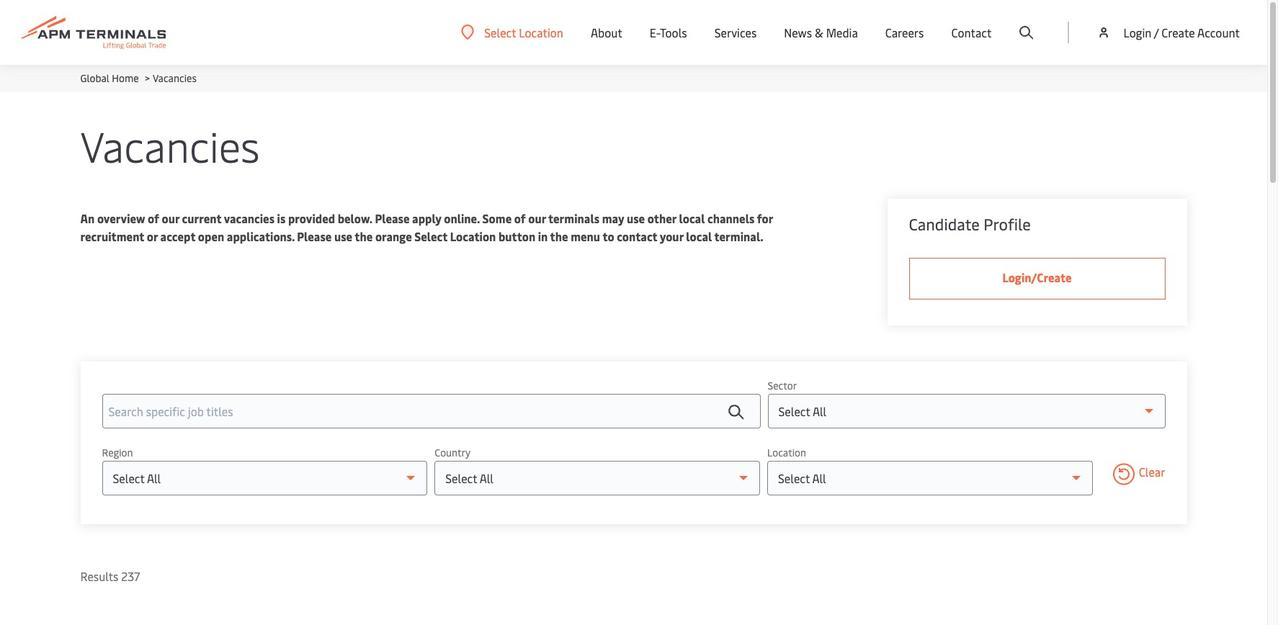 Task type: vqa. For each thing, say whether or not it's contained in the screenshot.
STANDARDS at top
no



Task type: describe. For each thing, give the bounding box(es) containing it.
1 of from the left
[[148, 210, 159, 226]]

use inside an overview of our current vacancies is provided below. please apply online. some of our terminals may use other local channels for recruitment or accept open applications.
[[627, 210, 645, 226]]

sector
[[768, 379, 797, 393]]

careers button
[[886, 0, 924, 65]]

/
[[1154, 25, 1159, 40]]

news
[[784, 25, 812, 40]]

apply
[[412, 210, 442, 226]]

an
[[80, 210, 95, 226]]

global home > vacancies
[[80, 71, 197, 85]]

to
[[603, 228, 614, 244]]

some
[[483, 210, 512, 226]]

applications.
[[227, 228, 295, 244]]

0 vertical spatial location
[[519, 24, 564, 40]]

online.
[[444, 210, 480, 226]]

about
[[591, 25, 623, 40]]

local inside an overview of our current vacancies is provided below. please apply online. some of our terminals may use other local channels for recruitment or accept open applications.
[[679, 210, 705, 226]]

about button
[[591, 0, 623, 65]]

1 vertical spatial select
[[415, 228, 448, 244]]

2 the from the left
[[550, 228, 568, 244]]

results 237
[[80, 569, 140, 584]]

channels
[[708, 210, 755, 226]]

&
[[815, 25, 824, 40]]

terminals
[[548, 210, 600, 226]]

1 our from the left
[[162, 210, 179, 226]]

select location button
[[461, 24, 564, 40]]

below.
[[338, 210, 372, 226]]

>
[[145, 71, 150, 85]]

recruitment
[[80, 228, 144, 244]]

1 the from the left
[[355, 228, 373, 244]]

other
[[648, 210, 677, 226]]

is
[[277, 210, 286, 226]]

1 vertical spatial vacancies
[[80, 117, 260, 174]]

e-tools button
[[650, 0, 687, 65]]

overview
[[97, 210, 145, 226]]

news & media button
[[784, 0, 858, 65]]

clear
[[1139, 463, 1166, 479]]

login/create link
[[909, 258, 1166, 300]]

e-tools
[[650, 25, 687, 40]]

login / create account link
[[1097, 0, 1240, 65]]

current
[[182, 210, 222, 226]]

menu
[[571, 228, 600, 244]]

home
[[112, 71, 139, 85]]

1 vertical spatial location
[[450, 228, 496, 244]]

login / create account
[[1124, 25, 1240, 40]]

e-
[[650, 25, 660, 40]]

1 vertical spatial local
[[686, 228, 712, 244]]

profile
[[984, 213, 1031, 235]]



Task type: locate. For each thing, give the bounding box(es) containing it.
please inside an overview of our current vacancies is provided below. please apply online. some of our terminals may use other local channels for recruitment or accept open applications.
[[375, 210, 410, 226]]

an overview of our current vacancies is provided below. please apply online. some of our terminals may use other local channels for recruitment or accept open applications.
[[80, 210, 773, 244]]

contact
[[952, 25, 992, 40]]

1 horizontal spatial our
[[528, 210, 546, 226]]

button
[[499, 228, 536, 244]]

create
[[1162, 25, 1195, 40]]

account
[[1198, 25, 1240, 40]]

1 horizontal spatial of
[[514, 210, 526, 226]]

global home link
[[80, 71, 139, 85]]

1 vertical spatial please
[[297, 228, 332, 244]]

media
[[826, 25, 858, 40]]

contact button
[[952, 0, 992, 65]]

provided
[[288, 210, 335, 226]]

1 horizontal spatial please
[[375, 210, 410, 226]]

0 vertical spatial vacancies
[[153, 71, 197, 85]]

of up button on the top
[[514, 210, 526, 226]]

2 our from the left
[[528, 210, 546, 226]]

0 horizontal spatial please
[[297, 228, 332, 244]]

use up contact
[[627, 210, 645, 226]]

0 vertical spatial please
[[375, 210, 410, 226]]

news & media
[[784, 25, 858, 40]]

global
[[80, 71, 109, 85]]

the right in
[[550, 228, 568, 244]]

select
[[484, 24, 516, 40], [415, 228, 448, 244]]

candidate profile
[[909, 213, 1031, 235]]

services button
[[715, 0, 757, 65]]

location left about popup button
[[519, 24, 564, 40]]

0 vertical spatial use
[[627, 210, 645, 226]]

0 horizontal spatial use
[[334, 228, 352, 244]]

country
[[435, 446, 471, 460]]

orange
[[375, 228, 412, 244]]

vacancies right >
[[153, 71, 197, 85]]

0 horizontal spatial select
[[415, 228, 448, 244]]

237
[[121, 569, 140, 584]]

vacancies
[[153, 71, 197, 85], [80, 117, 260, 174]]

0 horizontal spatial our
[[162, 210, 179, 226]]

tools
[[660, 25, 687, 40]]

the
[[355, 228, 373, 244], [550, 228, 568, 244]]

our up accept on the left top of the page
[[162, 210, 179, 226]]

region
[[102, 446, 133, 460]]

please up the orange
[[375, 210, 410, 226]]

terminal.
[[715, 228, 764, 244]]

2 horizontal spatial location
[[768, 446, 806, 460]]

results
[[80, 569, 119, 584]]

services
[[715, 25, 757, 40]]

careers
[[886, 25, 924, 40]]

login/create
[[1003, 270, 1072, 285]]

2 of from the left
[[514, 210, 526, 226]]

location down the sector
[[768, 446, 806, 460]]

candidate
[[909, 213, 980, 235]]

for
[[757, 210, 773, 226]]

your
[[660, 228, 684, 244]]

1 horizontal spatial select
[[484, 24, 516, 40]]

please use the orange select location button in the menu to contact your local terminal.
[[297, 228, 764, 244]]

of up or
[[148, 210, 159, 226]]

may
[[602, 210, 624, 226]]

in
[[538, 228, 548, 244]]

our
[[162, 210, 179, 226], [528, 210, 546, 226]]

0 vertical spatial select
[[484, 24, 516, 40]]

our up in
[[528, 210, 546, 226]]

select location
[[484, 24, 564, 40]]

contact
[[617, 228, 658, 244]]

0 horizontal spatial location
[[450, 228, 496, 244]]

1 vertical spatial use
[[334, 228, 352, 244]]

local right your
[[686, 228, 712, 244]]

local up your
[[679, 210, 705, 226]]

location down online.
[[450, 228, 496, 244]]

text search text field
[[102, 394, 761, 429]]

vacancies
[[224, 210, 275, 226]]

of
[[148, 210, 159, 226], [514, 210, 526, 226]]

0 horizontal spatial the
[[355, 228, 373, 244]]

use down below.
[[334, 228, 352, 244]]

vacancies down >
[[80, 117, 260, 174]]

location
[[519, 24, 564, 40], [450, 228, 496, 244], [768, 446, 806, 460]]

accept
[[160, 228, 196, 244]]

1 horizontal spatial the
[[550, 228, 568, 244]]

2 vertical spatial location
[[768, 446, 806, 460]]

local
[[679, 210, 705, 226], [686, 228, 712, 244]]

login
[[1124, 25, 1152, 40]]

1 horizontal spatial use
[[627, 210, 645, 226]]

the down below.
[[355, 228, 373, 244]]

0 horizontal spatial of
[[148, 210, 159, 226]]

please down provided
[[297, 228, 332, 244]]

please
[[375, 210, 410, 226], [297, 228, 332, 244]]

or
[[147, 228, 158, 244]]

open
[[198, 228, 224, 244]]

1 horizontal spatial location
[[519, 24, 564, 40]]

0 vertical spatial local
[[679, 210, 705, 226]]

use
[[627, 210, 645, 226], [334, 228, 352, 244]]

clear button
[[1113, 463, 1166, 488]]



